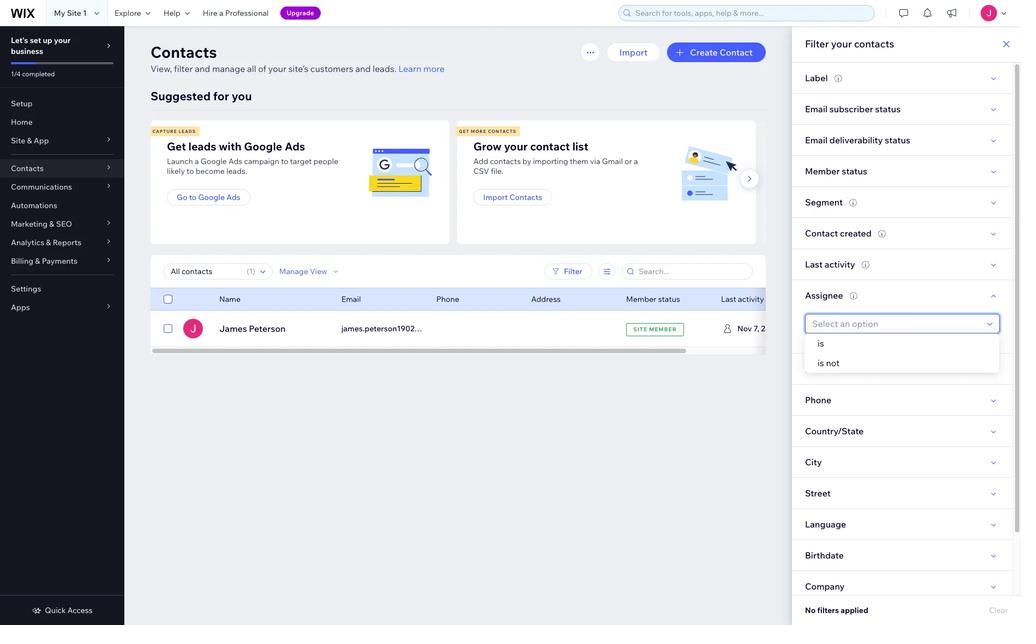 Task type: describe. For each thing, give the bounding box(es) containing it.
2 and from the left
[[355, 63, 371, 74]]

0 horizontal spatial last activity
[[721, 295, 764, 304]]

learn
[[398, 63, 421, 74]]

automations link
[[0, 196, 124, 215]]

communications
[[11, 182, 72, 192]]

with
[[219, 140, 242, 153]]

subscriber
[[830, 104, 873, 115]]

filter your contacts
[[805, 38, 894, 50]]

site member
[[633, 326, 677, 333]]

1 vertical spatial member status
[[626, 295, 680, 304]]

0 vertical spatial last activity
[[805, 259, 855, 270]]

name
[[219, 295, 241, 304]]

hire a professional
[[203, 8, 269, 18]]

contacts for contacts view, filter and manage all of your site's customers and leads. learn more
[[151, 43, 217, 62]]

not
[[826, 358, 840, 369]]

manage view
[[279, 267, 327, 277]]

manage
[[212, 63, 245, 74]]

create contact button
[[667, 43, 766, 62]]

your inside grow your contact list add contacts by importing them via gmail or a csv file.
[[504, 140, 528, 153]]

Search... field
[[636, 264, 749, 279]]

leads
[[188, 140, 216, 153]]

is for is
[[818, 338, 824, 349]]

ads inside button
[[227, 193, 240, 202]]

import contacts button
[[474, 189, 552, 206]]

help
[[164, 8, 180, 18]]

them
[[570, 157, 589, 166]]

import contacts
[[483, 193, 542, 202]]

learn more button
[[398, 62, 445, 75]]

apps
[[11, 303, 30, 313]]

capture leads
[[152, 129, 196, 134]]

status down deliverability
[[842, 166, 867, 177]]

let's set up your business
[[11, 35, 71, 56]]

people
[[314, 157, 338, 166]]

site for site & app
[[11, 136, 25, 146]]

nov
[[738, 324, 752, 334]]

capture
[[152, 129, 177, 134]]

company
[[805, 582, 845, 592]]

via
[[590, 157, 600, 166]]

get
[[459, 129, 469, 134]]

list box containing is
[[805, 334, 999, 373]]

to left target
[[281, 157, 288, 166]]

site's
[[288, 63, 308, 74]]

business
[[11, 46, 43, 56]]

james peterson image
[[183, 319, 203, 339]]

7,
[[754, 324, 759, 334]]

gmail
[[602, 157, 623, 166]]

completed
[[22, 70, 55, 78]]

1 vertical spatial google
[[201, 157, 227, 166]]

apps button
[[0, 298, 124, 317]]

quick access button
[[32, 606, 93, 616]]

contacts for contacts
[[11, 164, 44, 173]]

0 horizontal spatial activity
[[738, 295, 764, 304]]

leads for convert leads
[[792, 129, 810, 134]]

professional
[[225, 8, 269, 18]]

site for site member
[[633, 326, 648, 333]]

google inside go to google ads button
[[198, 193, 225, 202]]

billing
[[11, 256, 33, 266]]

)
[[253, 267, 255, 277]]

leads for capture leads
[[179, 129, 196, 134]]

& for marketing
[[49, 219, 54, 229]]

my
[[54, 8, 65, 18]]

create contact
[[690, 47, 753, 58]]

or
[[625, 157, 632, 166]]

you
[[232, 89, 252, 103]]

marketing
[[11, 219, 48, 229]]

label
[[805, 73, 828, 83]]

setup
[[11, 99, 33, 109]]

payments
[[42, 256, 77, 266]]

get leads with google ads launch a google ads campaign to target people likely to become leads.
[[167, 140, 338, 176]]

quick
[[45, 606, 66, 616]]

birthdate
[[805, 550, 844, 561]]

0 vertical spatial member
[[805, 166, 840, 177]]

import for import
[[620, 47, 648, 58]]

list
[[572, 140, 588, 153]]

contacts inside grow your contact list add contacts by importing them via gmail or a csv file.
[[490, 157, 521, 166]]

Search for tools, apps, help & more... field
[[632, 5, 871, 21]]

view,
[[151, 63, 172, 74]]

contact
[[530, 140, 570, 153]]

hire
[[203, 8, 218, 18]]

1 vertical spatial phone
[[805, 395, 832, 406]]

automations
[[11, 201, 57, 211]]

view link
[[677, 319, 723, 339]]

segment
[[805, 197, 843, 208]]

marketing & seo
[[11, 219, 72, 229]]

no filters applied
[[805, 606, 868, 616]]

to inside button
[[189, 193, 197, 202]]

importing
[[533, 157, 568, 166]]

communications button
[[0, 178, 124, 196]]

billing & payments button
[[0, 252, 124, 271]]

convert leads
[[766, 129, 810, 134]]

a inside grow your contact list add contacts by importing them via gmail or a csv file.
[[634, 157, 638, 166]]

1/4 completed
[[11, 70, 55, 78]]

sidebar element
[[0, 26, 124, 626]]

1 horizontal spatial contacts
[[854, 38, 894, 50]]

get
[[167, 140, 186, 153]]

by
[[523, 157, 531, 166]]

& for analytics
[[46, 238, 51, 248]]

1 horizontal spatial contact
[[805, 228, 838, 239]]

city
[[805, 457, 822, 468]]

billing & payments
[[11, 256, 77, 266]]

settings
[[11, 284, 41, 294]]



Task type: locate. For each thing, give the bounding box(es) containing it.
last activity
[[805, 259, 855, 270], [721, 295, 764, 304]]

import button
[[607, 43, 661, 62]]

contacts
[[488, 129, 516, 134]]

all
[[247, 63, 256, 74]]

& for billing
[[35, 256, 40, 266]]

1 left manage at the top left of the page
[[249, 267, 253, 277]]

& left app
[[27, 136, 32, 146]]

a right hire
[[219, 8, 223, 18]]

2 horizontal spatial site
[[633, 326, 648, 333]]

0 horizontal spatial contacts
[[11, 164, 44, 173]]

your inside contacts view, filter and manage all of your site's customers and leads. learn more
[[268, 63, 286, 74]]

(
[[247, 267, 249, 277]]

1 vertical spatial member
[[626, 295, 657, 304]]

member status up segment
[[805, 166, 867, 177]]

1 vertical spatial contacts
[[490, 157, 521, 166]]

contacts up communications
[[11, 164, 44, 173]]

seo
[[56, 219, 72, 229]]

0 vertical spatial last
[[805, 259, 823, 270]]

0 vertical spatial import
[[620, 47, 648, 58]]

0 vertical spatial contact
[[720, 47, 753, 58]]

Unsaved view field
[[167, 264, 243, 279]]

peterson
[[249, 323, 286, 334]]

quick access
[[45, 606, 93, 616]]

activity down contact created at the top right
[[825, 259, 855, 270]]

member status
[[805, 166, 867, 177], [626, 295, 680, 304]]

of
[[258, 63, 266, 74]]

& for site
[[27, 136, 32, 146]]

1 horizontal spatial last activity
[[805, 259, 855, 270]]

2 is from the top
[[818, 358, 824, 369]]

1 horizontal spatial activity
[[825, 259, 855, 270]]

leads. inside get leads with google ads launch a google ads campaign to target people likely to become leads.
[[226, 166, 247, 176]]

leads. down the with
[[226, 166, 247, 176]]

view right manage at the top left of the page
[[310, 267, 327, 277]]

0 horizontal spatial and
[[195, 63, 210, 74]]

applied
[[841, 606, 868, 616]]

to right go
[[189, 193, 197, 202]]

site inside dropdown button
[[11, 136, 25, 146]]

list
[[149, 121, 1021, 244]]

google up 'campaign'
[[244, 140, 282, 153]]

ads down get leads with google ads launch a google ads campaign to target people likely to become leads. on the left
[[227, 193, 240, 202]]

marketing & seo button
[[0, 215, 124, 233]]

0 horizontal spatial member status
[[626, 295, 680, 304]]

manage
[[279, 267, 308, 277]]

1 horizontal spatial member status
[[805, 166, 867, 177]]

home
[[11, 117, 33, 127]]

1 vertical spatial site
[[11, 136, 25, 146]]

contacts button
[[0, 159, 124, 178]]

1 vertical spatial is
[[818, 358, 824, 369]]

member
[[805, 166, 840, 177], [626, 295, 657, 304], [649, 326, 677, 333]]

leads right convert
[[792, 129, 810, 134]]

1 horizontal spatial phone
[[805, 395, 832, 406]]

2 vertical spatial site
[[633, 326, 648, 333]]

campaign
[[244, 157, 279, 166]]

0 vertical spatial site
[[67, 8, 81, 18]]

google down become
[[198, 193, 225, 202]]

0 vertical spatial contacts
[[854, 38, 894, 50]]

view left nov
[[690, 323, 710, 334]]

and
[[195, 63, 210, 74], [355, 63, 371, 74]]

0 horizontal spatial last
[[721, 295, 736, 304]]

2 leads from the left
[[792, 129, 810, 134]]

help button
[[157, 0, 196, 26]]

up
[[43, 35, 52, 45]]

1 vertical spatial ads
[[229, 157, 242, 166]]

last activity up nov
[[721, 295, 764, 304]]

customers
[[310, 63, 353, 74]]

get more contacts
[[459, 129, 516, 134]]

leads. inside contacts view, filter and manage all of your site's customers and leads. learn more
[[373, 63, 397, 74]]

1 horizontal spatial import
[[620, 47, 648, 58]]

member status up site member
[[626, 295, 680, 304]]

1 vertical spatial leads.
[[226, 166, 247, 176]]

1 vertical spatial 1
[[249, 267, 253, 277]]

2 vertical spatial google
[[198, 193, 225, 202]]

is left not
[[818, 358, 824, 369]]

target
[[290, 157, 312, 166]]

0 vertical spatial view
[[310, 267, 327, 277]]

2 horizontal spatial contacts
[[510, 193, 542, 202]]

& left seo
[[49, 219, 54, 229]]

1 horizontal spatial leads.
[[373, 63, 397, 74]]

assignee
[[805, 290, 843, 301]]

likely
[[167, 166, 185, 176]]

upgrade
[[287, 9, 314, 17]]

create
[[690, 47, 718, 58]]

1 vertical spatial view
[[690, 323, 710, 334]]

leads. left learn
[[373, 63, 397, 74]]

go to google ads button
[[167, 189, 250, 206]]

last up 'view' link
[[721, 295, 736, 304]]

filter for filter your contacts
[[805, 38, 829, 50]]

0 horizontal spatial leads.
[[226, 166, 247, 176]]

activity
[[825, 259, 855, 270], [738, 295, 764, 304]]

1
[[83, 8, 87, 18], [249, 267, 253, 277]]

0 vertical spatial google
[[244, 140, 282, 153]]

& inside 'dropdown button'
[[35, 256, 40, 266]]

a right or
[[634, 157, 638, 166]]

1 horizontal spatial last
[[805, 259, 823, 270]]

is not
[[818, 358, 840, 369]]

import
[[620, 47, 648, 58], [483, 193, 508, 202]]

0 horizontal spatial 1
[[83, 8, 87, 18]]

more
[[423, 63, 445, 74]]

& inside dropdown button
[[27, 136, 32, 146]]

0 vertical spatial leads.
[[373, 63, 397, 74]]

last up the assignee
[[805, 259, 823, 270]]

a down leads
[[195, 157, 199, 166]]

filter inside button
[[564, 267, 583, 277]]

email
[[805, 104, 828, 115], [805, 135, 828, 146], [341, 295, 361, 304], [805, 364, 828, 375]]

member left 'view' link
[[649, 326, 677, 333]]

2 vertical spatial member
[[649, 326, 677, 333]]

contacts
[[854, 38, 894, 50], [490, 157, 521, 166]]

0 horizontal spatial import
[[483, 193, 508, 202]]

2 vertical spatial contacts
[[510, 193, 542, 202]]

filter button
[[544, 263, 592, 280]]

0 vertical spatial member status
[[805, 166, 867, 177]]

1 right my
[[83, 8, 87, 18]]

app
[[34, 136, 49, 146]]

status right deliverability
[[885, 135, 911, 146]]

and right filter on the left top of page
[[195, 63, 210, 74]]

contact right create
[[720, 47, 753, 58]]

1 horizontal spatial view
[[690, 323, 710, 334]]

contacts view, filter and manage all of your site's customers and leads. learn more
[[151, 43, 445, 74]]

1 horizontal spatial a
[[219, 8, 223, 18]]

None checkbox
[[164, 322, 172, 335]]

add
[[474, 157, 488, 166]]

1 vertical spatial last activity
[[721, 295, 764, 304]]

ads down the with
[[229, 157, 242, 166]]

is up is not
[[818, 338, 824, 349]]

1 horizontal spatial 1
[[249, 267, 253, 277]]

0 horizontal spatial view
[[310, 267, 327, 277]]

street
[[805, 488, 831, 499]]

contact inside button
[[720, 47, 753, 58]]

1 vertical spatial last
[[721, 295, 736, 304]]

0 vertical spatial 1
[[83, 8, 87, 18]]

ads up target
[[285, 140, 305, 153]]

manage view button
[[279, 267, 340, 277]]

filter
[[174, 63, 193, 74]]

james
[[219, 323, 247, 334]]

1 leads from the left
[[179, 129, 196, 134]]

0 horizontal spatial filter
[[564, 267, 583, 277]]

deliverability
[[830, 135, 883, 146]]

1 horizontal spatial filter
[[805, 38, 829, 50]]

last activity up the assignee
[[805, 259, 855, 270]]

more
[[471, 129, 487, 134]]

import inside button
[[620, 47, 648, 58]]

james.peterson1902@gmail.com
[[341, 324, 460, 334]]

contacts inside contacts view, filter and manage all of your site's customers and leads. learn more
[[151, 43, 217, 62]]

0 horizontal spatial contacts
[[490, 157, 521, 166]]

0 vertical spatial is
[[818, 338, 824, 349]]

& left 'reports'
[[46, 238, 51, 248]]

upgrade button
[[280, 7, 321, 20]]

contacts inside popup button
[[11, 164, 44, 173]]

contacts
[[151, 43, 217, 62], [11, 164, 44, 173], [510, 193, 542, 202]]

0 vertical spatial phone
[[436, 295, 459, 304]]

1 and from the left
[[195, 63, 210, 74]]

my site 1
[[54, 8, 87, 18]]

contacts inside button
[[510, 193, 542, 202]]

for
[[213, 89, 229, 103]]

0 vertical spatial activity
[[825, 259, 855, 270]]

filter for filter
[[564, 267, 583, 277]]

analytics & reports button
[[0, 233, 124, 252]]

0 horizontal spatial site
[[11, 136, 25, 146]]

contacts down the "by"
[[510, 193, 542, 202]]

1 horizontal spatial and
[[355, 63, 371, 74]]

1 vertical spatial contacts
[[11, 164, 44, 173]]

phone
[[436, 295, 459, 304], [805, 395, 832, 406]]

1 horizontal spatial site
[[67, 8, 81, 18]]

leads up get
[[179, 129, 196, 134]]

your inside let's set up your business
[[54, 35, 71, 45]]

None checkbox
[[164, 293, 172, 306]]

email deliverability status
[[805, 135, 911, 146]]

address
[[531, 295, 561, 304]]

& right billing
[[35, 256, 40, 266]]

1 horizontal spatial contacts
[[151, 43, 217, 62]]

become
[[196, 166, 225, 176]]

last
[[805, 259, 823, 270], [721, 295, 736, 304]]

0 vertical spatial filter
[[805, 38, 829, 50]]

1 is from the top
[[818, 338, 824, 349]]

0 horizontal spatial phone
[[436, 295, 459, 304]]

1/4
[[11, 70, 21, 78]]

0 horizontal spatial contact
[[720, 47, 753, 58]]

country/state
[[805, 426, 864, 437]]

0 horizontal spatial leads
[[179, 129, 196, 134]]

status right subscriber
[[875, 104, 901, 115]]

import for import contacts
[[483, 193, 508, 202]]

google
[[244, 140, 282, 153], [201, 157, 227, 166], [198, 193, 225, 202]]

a inside get leads with google ads launch a google ads campaign to target people likely to become leads.
[[195, 157, 199, 166]]

google down leads
[[201, 157, 227, 166]]

grow
[[474, 140, 502, 153]]

grow your contact list add contacts by importing them via gmail or a csv file.
[[474, 140, 638, 176]]

convert
[[766, 129, 791, 134]]

1 vertical spatial import
[[483, 193, 508, 202]]

0 vertical spatial ads
[[285, 140, 305, 153]]

site & app
[[11, 136, 49, 146]]

1 vertical spatial activity
[[738, 295, 764, 304]]

to
[[281, 157, 288, 166], [187, 166, 194, 176], [189, 193, 197, 202]]

import inside button
[[483, 193, 508, 202]]

activity up 7,
[[738, 295, 764, 304]]

0 horizontal spatial a
[[195, 157, 199, 166]]

and right customers
[[355, 63, 371, 74]]

set
[[30, 35, 41, 45]]

file.
[[491, 166, 503, 176]]

status up site member
[[658, 295, 680, 304]]

contacts up filter on the left top of page
[[151, 43, 217, 62]]

hire a professional link
[[196, 0, 275, 26]]

1 vertical spatial contact
[[805, 228, 838, 239]]

leads
[[179, 129, 196, 134], [792, 129, 810, 134]]

1 vertical spatial filter
[[564, 267, 583, 277]]

2 vertical spatial ads
[[227, 193, 240, 202]]

list box
[[805, 334, 999, 373]]

no
[[805, 606, 816, 616]]

james peterson
[[219, 323, 286, 334]]

member up site member
[[626, 295, 657, 304]]

2 horizontal spatial a
[[634, 157, 638, 166]]

1 horizontal spatial leads
[[792, 129, 810, 134]]

is for is not
[[818, 358, 824, 369]]

to right likely
[[187, 166, 194, 176]]

member up segment
[[805, 166, 840, 177]]

contact down segment
[[805, 228, 838, 239]]

0 vertical spatial contacts
[[151, 43, 217, 62]]

Select an option field
[[809, 315, 984, 333]]

list containing get leads with google ads
[[149, 121, 1021, 244]]



Task type: vqa. For each thing, say whether or not it's contained in the screenshot.
middle the Ads
yes



